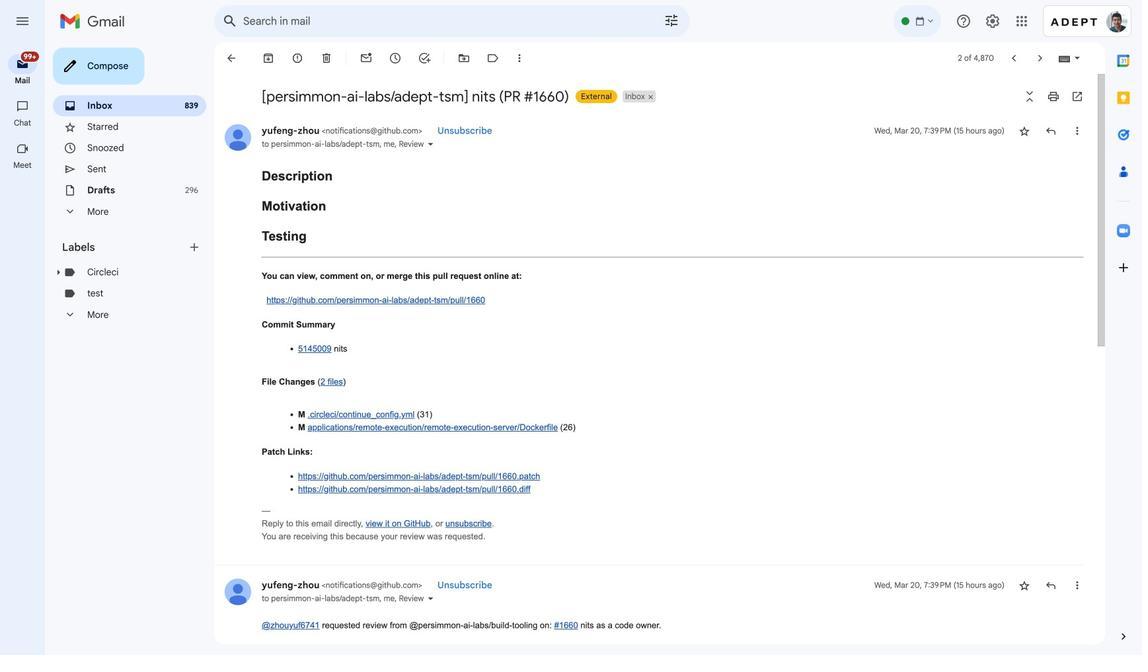 Task type: vqa. For each thing, say whether or not it's contained in the screenshot.
art class 'LINK'
no



Task type: locate. For each thing, give the bounding box(es) containing it.
1 vertical spatial show details image
[[427, 595, 435, 603]]

0 vertical spatial not starred checkbox
[[1018, 124, 1032, 138]]

labels image
[[487, 52, 500, 65]]

list
[[214, 111, 1084, 655]]

snooze image
[[389, 52, 402, 65]]

tab list
[[1106, 42, 1143, 608]]

older image
[[1034, 52, 1047, 65]]

navigation
[[0, 42, 46, 655]]

move to image
[[458, 52, 471, 65]]

2 not starred checkbox from the top
[[1018, 579, 1032, 592]]

show details image
[[427, 140, 435, 148], [427, 595, 435, 603]]

more email options image
[[513, 52, 526, 65]]

1 vertical spatial not starred checkbox
[[1018, 579, 1032, 592]]

1 not starred checkbox from the top
[[1018, 124, 1032, 138]]

support image
[[956, 13, 972, 29]]

not starred image
[[1018, 124, 1032, 138]]

cell
[[875, 124, 1005, 138], [262, 125, 425, 137], [875, 579, 1005, 592], [262, 579, 425, 591]]

heading
[[0, 75, 45, 86], [0, 118, 45, 128], [0, 160, 45, 171], [62, 241, 188, 254]]

Not starred checkbox
[[1018, 124, 1032, 138], [1018, 579, 1032, 592]]

1 show details image from the top
[[427, 140, 435, 148]]

0 vertical spatial show details image
[[427, 140, 435, 148]]



Task type: describe. For each thing, give the bounding box(es) containing it.
search in mail image
[[218, 9, 242, 33]]

not starred checkbox for first show details icon from the top
[[1018, 124, 1032, 138]]

gmail image
[[60, 8, 132, 34]]

main menu image
[[15, 13, 30, 29]]

newer image
[[1008, 52, 1021, 65]]

select input tool image
[[1074, 53, 1082, 63]]

Search in mail text field
[[243, 15, 627, 28]]

settings image
[[985, 13, 1001, 29]]

back to inbox image
[[225, 52, 238, 65]]

Search in mail search field
[[214, 5, 690, 37]]

delete image
[[320, 52, 333, 65]]

advanced search options image
[[659, 7, 685, 34]]

2 show details image from the top
[[427, 595, 435, 603]]

not starred checkbox for first show details icon from the bottom
[[1018, 579, 1032, 592]]

archive image
[[262, 52, 275, 65]]

report spam image
[[291, 52, 304, 65]]

add to tasks image
[[418, 52, 431, 65]]



